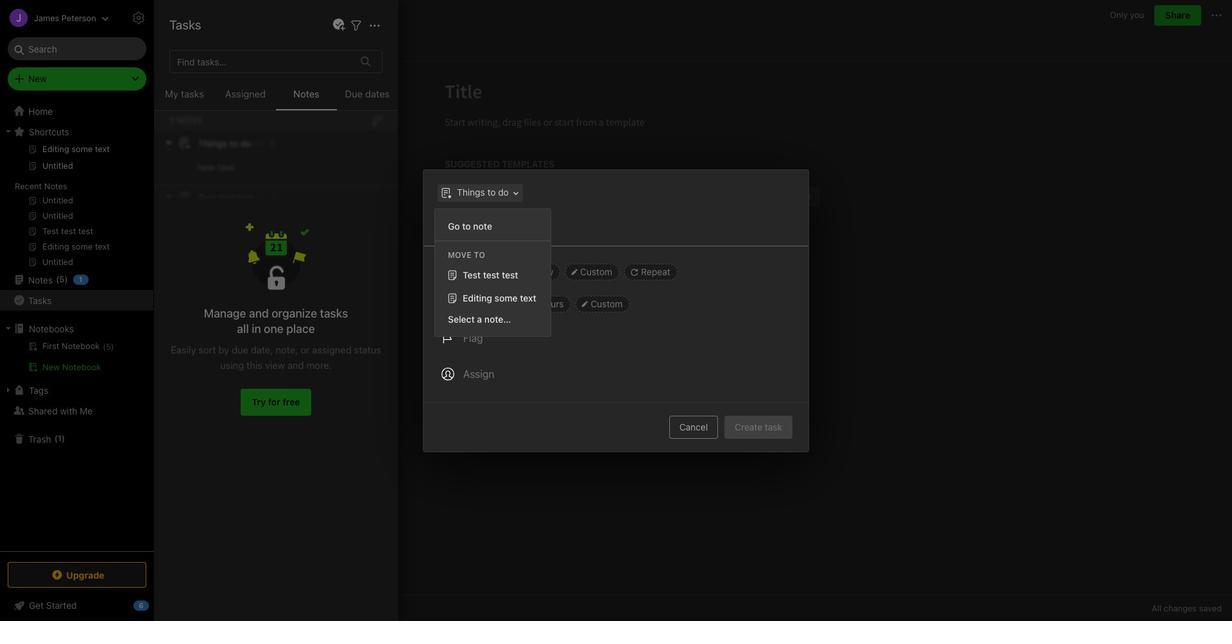 Task type: describe. For each thing, give the bounding box(es) containing it.
and inside easily sort by due date, note, or assigned status using this view and more.
[[288, 360, 304, 371]]

shared
[[28, 405, 58, 416]]

repeat
[[641, 266, 671, 277]]

by
[[219, 344, 229, 356]]

hours
[[541, 298, 564, 309]]

tasks inside button
[[181, 88, 204, 100]]

text
[[520, 292, 537, 303]]

edited
[[184, 39, 211, 50]]

do
[[498, 187, 509, 198]]

tags
[[29, 385, 48, 396]]

in 4 hours
[[523, 298, 564, 309]]

manage
[[204, 307, 246, 320]]

notes for notes
[[294, 88, 320, 100]]

notes button
[[276, 86, 337, 110]]

( for trash
[[54, 434, 58, 444]]

go to note link
[[435, 217, 551, 235]]

in 1 hour
[[468, 298, 503, 309]]

this
[[247, 360, 263, 371]]

all changes saved
[[1152, 604, 1222, 614]]

due
[[232, 344, 248, 356]]

( for notes
[[56, 274, 59, 285]]

move
[[448, 250, 472, 260]]

new button
[[8, 67, 146, 91]]

one
[[264, 322, 284, 336]]

recent notes group
[[0, 142, 153, 275]]

tomorrow button
[[505, 264, 561, 280]]

all
[[1152, 604, 1162, 614]]

hour
[[484, 298, 503, 309]]

test test test
[[463, 269, 519, 280]]

note,
[[276, 344, 298, 356]]

1 test from the left
[[483, 269, 500, 280]]

recent notes
[[15, 181, 67, 191]]

sort
[[199, 344, 216, 356]]

4
[[532, 298, 538, 309]]

expand note image
[[163, 8, 178, 23]]

expand tags image
[[3, 385, 13, 395]]

to for note
[[462, 221, 471, 231]]

easily sort by due date, note, or assigned status using this view and more.
[[171, 344, 381, 371]]

cancel button
[[669, 416, 719, 439]]

select
[[448, 314, 475, 325]]

trash
[[28, 434, 51, 445]]

notes for notes ( 5 )
[[28, 274, 53, 285]]

today
[[468, 266, 493, 277]]

and inside manage and organize tasks all in one place
[[249, 307, 269, 320]]

Enter task text field
[[462, 215, 794, 237]]

select a note… link
[[435, 310, 551, 328]]

new task image
[[331, 17, 347, 33]]

assigned
[[312, 344, 352, 356]]

2 things to do button from the left
[[438, 183, 523, 202]]

easily
[[171, 344, 196, 356]]

custom button for in 4 hours
[[576, 296, 630, 312]]

1 inside trash ( 1 )
[[58, 434, 62, 444]]

home
[[28, 106, 53, 117]]

try for free
[[252, 397, 300, 408]]

trash ( 1 )
[[28, 434, 65, 445]]

last
[[164, 39, 182, 50]]

in for in 4 hours
[[523, 298, 530, 309]]

2023
[[254, 39, 275, 50]]

or
[[301, 344, 310, 356]]

1 horizontal spatial tasks
[[169, 17, 201, 32]]

Search text field
[[17, 37, 137, 60]]

Go to note or move task field
[[435, 183, 523, 202]]

note
[[473, 221, 492, 231]]

due dates button
[[337, 86, 398, 110]]

assign
[[464, 368, 495, 380]]

notes ( 5 )
[[28, 274, 68, 285]]

tasks inside 'button'
[[28, 295, 52, 306]]

create
[[735, 421, 763, 432]]

shortcuts
[[29, 126, 69, 137]]

notebook
[[62, 362, 101, 372]]

1 horizontal spatial 1
[[79, 275, 82, 284]]

only
[[1111, 10, 1128, 20]]

in 1 hour button
[[461, 296, 510, 312]]

settings image
[[131, 10, 146, 26]]

cancel
[[680, 421, 708, 432]]

tags button
[[0, 380, 153, 401]]

more.
[[307, 360, 332, 371]]

expand notebooks image
[[3, 324, 13, 334]]

share button
[[1155, 5, 1202, 26]]

with
[[60, 405, 77, 416]]

things to do
[[457, 187, 509, 198]]

changes
[[1164, 604, 1197, 614]]

upgrade
[[66, 570, 104, 581]]

on
[[213, 39, 223, 50]]

in
[[252, 322, 261, 336]]

repeat button
[[625, 264, 678, 280]]

things
[[457, 187, 485, 198]]

saved
[[1200, 604, 1222, 614]]

assigned
[[225, 88, 266, 100]]



Task type: locate. For each thing, give the bounding box(es) containing it.
note…
[[485, 314, 511, 325]]

1 horizontal spatial in
[[523, 298, 530, 309]]

new inside button
[[42, 362, 60, 372]]

custom left repeat button
[[581, 266, 613, 277]]

2 horizontal spatial 1
[[478, 298, 482, 309]]

2 test from the left
[[502, 269, 519, 280]]

new up home
[[28, 73, 47, 84]]

try
[[252, 397, 266, 408]]

view
[[265, 360, 285, 371]]

2 in from the left
[[523, 298, 530, 309]]

note window element
[[154, 0, 1233, 621]]

assigned button
[[215, 86, 276, 110]]

0 vertical spatial (
[[56, 274, 59, 285]]

in up select a note…
[[468, 298, 476, 309]]

notebooks link
[[0, 318, 153, 339]]

a
[[477, 314, 482, 325]]

( inside notes ( 5 )
[[56, 274, 59, 285]]

0 vertical spatial )
[[65, 274, 68, 285]]

custom button down enter task text field
[[566, 264, 620, 280]]

dropdown list menu
[[435, 217, 551, 328]]

to inside "field"
[[488, 187, 496, 198]]

organize
[[272, 307, 317, 320]]

1 vertical spatial tasks
[[320, 307, 348, 320]]

due dates
[[345, 88, 390, 100]]

new notebook
[[42, 362, 101, 372]]

( right trash
[[54, 434, 58, 444]]

1 vertical spatial notes
[[44, 181, 67, 191]]

task
[[765, 421, 783, 432]]

2 vertical spatial to
[[474, 250, 486, 260]]

custom for in 4 hours
[[591, 298, 623, 309]]

and
[[249, 307, 269, 320], [288, 360, 304, 371]]

tree
[[0, 101, 154, 551]]

new notebook group
[[0, 339, 153, 380]]

editing
[[463, 292, 492, 303]]

0 vertical spatial tasks
[[181, 88, 204, 100]]

notes left due
[[294, 88, 320, 100]]

dates
[[365, 88, 390, 100]]

and up the in
[[249, 307, 269, 320]]

custom for tomorrow
[[581, 266, 613, 277]]

0 vertical spatial custom
[[581, 266, 613, 277]]

notes
[[294, 88, 320, 100], [44, 181, 67, 191], [28, 274, 53, 285]]

in 4 hours button
[[516, 296, 571, 312]]

share
[[1166, 10, 1191, 21]]

tasks inside manage and organize tasks all in one place
[[320, 307, 348, 320]]

0 vertical spatial custom button
[[566, 264, 620, 280]]

0 horizontal spatial to
[[462, 221, 471, 231]]

(
[[56, 274, 59, 285], [54, 434, 58, 444]]

me
[[80, 405, 93, 416]]

1 horizontal spatial test
[[502, 269, 519, 280]]

tasks
[[181, 88, 204, 100], [320, 307, 348, 320]]

date,
[[251, 344, 273, 356]]

tasks down notes ( 5 )
[[28, 295, 52, 306]]

create task
[[735, 421, 783, 432]]

you
[[1131, 10, 1145, 20]]

to left do
[[488, 187, 496, 198]]

notes left 5
[[28, 274, 53, 285]]

1 left hour
[[478, 298, 482, 309]]

test
[[483, 269, 500, 280], [502, 269, 519, 280]]

nov
[[226, 39, 242, 50]]

tomorrow
[[512, 266, 554, 277]]

5
[[59, 274, 65, 285]]

1 vertical spatial custom
[[591, 298, 623, 309]]

1 vertical spatial custom button
[[576, 296, 630, 312]]

manage and organize tasks all in one place
[[204, 307, 348, 336]]

2 vertical spatial 1
[[58, 434, 62, 444]]

new up tags
[[42, 362, 60, 372]]

) for notes
[[65, 274, 68, 285]]

1 vertical spatial 1
[[478, 298, 482, 309]]

1 vertical spatial and
[[288, 360, 304, 371]]

tree containing home
[[0, 101, 154, 551]]

) inside trash ( 1 )
[[62, 434, 65, 444]]

1 inside button
[[478, 298, 482, 309]]

) up tasks 'button'
[[65, 274, 68, 285]]

test
[[463, 269, 481, 280]]

editing some text
[[463, 292, 537, 303]]

( inside trash ( 1 )
[[54, 434, 58, 444]]

( up tasks 'button'
[[56, 274, 59, 285]]

0 vertical spatial and
[[249, 307, 269, 320]]

1 horizontal spatial tasks
[[320, 307, 348, 320]]

) for trash
[[62, 434, 65, 444]]

0 horizontal spatial in
[[468, 298, 476, 309]]

0 horizontal spatial tasks
[[28, 295, 52, 306]]

) right trash
[[62, 434, 65, 444]]

custom right hours
[[591, 298, 623, 309]]

all
[[237, 322, 249, 336]]

) inside notes ( 5 )
[[65, 274, 68, 285]]

shortcuts button
[[0, 121, 153, 142]]

in left 4
[[523, 298, 530, 309]]

notes right recent
[[44, 181, 67, 191]]

to up the today on the left top
[[474, 250, 486, 260]]

1 vertical spatial to
[[462, 221, 471, 231]]

shared with me link
[[0, 401, 153, 421]]

home link
[[0, 101, 154, 121]]

Find tasks… text field
[[172, 51, 353, 72]]

1 horizontal spatial to
[[474, 250, 486, 260]]

2 vertical spatial notes
[[28, 274, 53, 285]]

notes inside notes ( 5 )
[[28, 274, 53, 285]]

for
[[268, 397, 281, 408]]

in inside button
[[468, 298, 476, 309]]

new notebook button
[[0, 360, 153, 375]]

0 vertical spatial 1
[[79, 275, 82, 284]]

new inside popup button
[[28, 73, 47, 84]]

1 vertical spatial new
[[42, 362, 60, 372]]

Note Editor text field
[[154, 62, 1233, 595]]

move to
[[448, 250, 486, 260]]

test test test link
[[435, 264, 551, 287]]

in inside button
[[523, 298, 530, 309]]

0 horizontal spatial test
[[483, 269, 500, 280]]

my tasks
[[165, 88, 204, 100]]

flag
[[464, 332, 483, 344]]

notebooks
[[29, 323, 74, 334]]

1 vertical spatial )
[[62, 434, 65, 444]]

today button
[[461, 264, 500, 280]]

1 in from the left
[[468, 298, 476, 309]]

0 vertical spatial tasks
[[169, 17, 201, 32]]

and down note,
[[288, 360, 304, 371]]

7,
[[245, 39, 251, 50]]

2 horizontal spatial to
[[488, 187, 496, 198]]

my
[[165, 88, 178, 100]]

try for free button
[[241, 389, 311, 416]]

assign button
[[434, 359, 502, 389]]

0 vertical spatial notes
[[294, 88, 320, 100]]

status
[[354, 344, 381, 356]]

in for in 1 hour
[[468, 298, 476, 309]]

some
[[495, 292, 518, 303]]

upgrade button
[[8, 562, 146, 588]]

1 things to do button from the left
[[435, 183, 523, 202]]

create task button
[[725, 416, 793, 439]]

1 vertical spatial (
[[54, 434, 58, 444]]

only you
[[1111, 10, 1145, 20]]

select a note…
[[448, 314, 511, 325]]

tasks up the edited
[[169, 17, 201, 32]]

1 right trash
[[58, 434, 62, 444]]

tasks button
[[0, 290, 153, 311]]

notes inside button
[[294, 88, 320, 100]]

new for new
[[28, 73, 47, 84]]

0 vertical spatial new
[[28, 73, 47, 84]]

custom button right hours
[[576, 296, 630, 312]]

None search field
[[17, 37, 137, 60]]

custom button for tomorrow
[[566, 264, 620, 280]]

0 vertical spatial to
[[488, 187, 496, 198]]

to right go
[[462, 221, 471, 231]]

1 vertical spatial tasks
[[28, 295, 52, 306]]

new for new notebook
[[42, 362, 60, 372]]

1
[[79, 275, 82, 284], [478, 298, 482, 309], [58, 434, 62, 444]]

tasks right my
[[181, 88, 204, 100]]

1 horizontal spatial and
[[288, 360, 304, 371]]

notes inside group
[[44, 181, 67, 191]]

my tasks button
[[154, 86, 215, 110]]

due
[[345, 88, 363, 100]]

recent
[[15, 181, 42, 191]]

to for do
[[488, 187, 496, 198]]

0 horizontal spatial tasks
[[181, 88, 204, 100]]

0 horizontal spatial and
[[249, 307, 269, 320]]

flag button
[[434, 323, 491, 353]]

tasks up assigned
[[320, 307, 348, 320]]

new
[[28, 73, 47, 84], [42, 362, 60, 372]]

0 horizontal spatial 1
[[58, 434, 62, 444]]

1 right 5
[[79, 275, 82, 284]]



Task type: vqa. For each thing, say whether or not it's contained in the screenshot.
"NOTES ( 5 )"
yes



